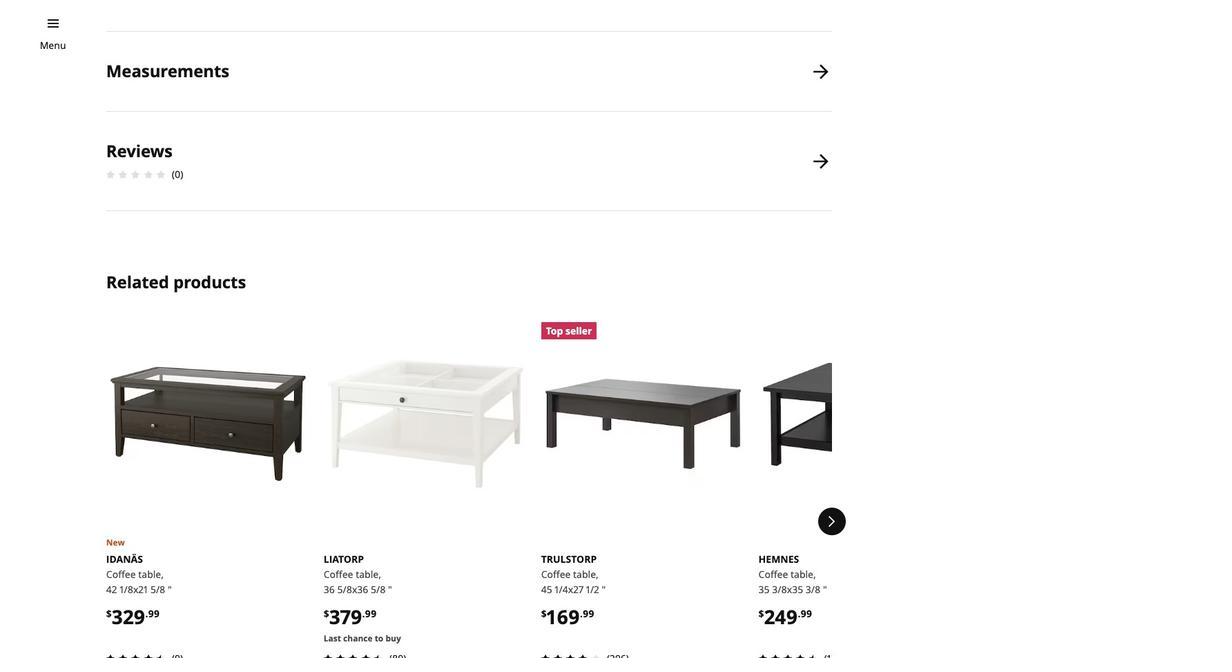 Task type: describe. For each thing, give the bounding box(es) containing it.
liatorp coffee table, 36 5/8x36 5/8 "
[[324, 553, 392, 597]]

reviews
[[106, 140, 173, 163]]

last
[[324, 634, 341, 645]]

1/8x21
[[120, 584, 148, 597]]

table, for 169
[[573, 569, 599, 582]]

" for 249
[[823, 584, 827, 597]]

seller
[[566, 324, 592, 338]]

table, for 379
[[356, 569, 381, 582]]

to
[[375, 634, 384, 645]]

5/8 inside new idanäs coffee table, 42 1/8x21 5/8 "
[[151, 584, 165, 597]]

coffee for 249
[[759, 569, 788, 582]]

" inside new idanäs coffee table, 42 1/8x21 5/8 "
[[168, 584, 172, 597]]

review: 4.2 out of 5 stars. total reviews: 206 image
[[537, 651, 604, 659]]

$ for 379
[[324, 608, 329, 621]]

99 for 169
[[583, 608, 595, 621]]

top seller link
[[541, 323, 745, 526]]

top seller
[[546, 324, 592, 338]]

table, inside new idanäs coffee table, 42 1/8x21 5/8 "
[[138, 569, 164, 582]]

. for 249
[[798, 608, 801, 621]]

99 for 329
[[148, 608, 160, 621]]

last chance to buy
[[324, 634, 401, 645]]

$ 169 . 99
[[541, 604, 595, 631]]

hemnes coffee table, 35 3/8x35 3/8 "
[[759, 553, 827, 597]]

379
[[329, 604, 362, 631]]

measurements button
[[106, 32, 832, 111]]

42
[[106, 584, 117, 597]]

menu
[[40, 39, 66, 52]]

. for 169
[[580, 608, 583, 621]]

249
[[764, 604, 798, 631]]

5/8x36
[[337, 584, 368, 597]]

3/8
[[806, 584, 821, 597]]

$ 379 . 99
[[324, 604, 377, 631]]

reviews heading
[[106, 140, 173, 163]]

new
[[106, 537, 125, 549]]

45
[[541, 584, 552, 597]]

3/8x35
[[772, 584, 803, 597]]

measurements
[[106, 60, 229, 83]]

trulstorp
[[541, 553, 597, 566]]

$ 329 . 99
[[106, 604, 160, 631]]

liatorp
[[324, 553, 364, 566]]

related products
[[106, 271, 246, 294]]

table, for 249
[[791, 569, 816, 582]]

review: 4.4 out of 5 stars. total reviews: 125 image
[[755, 651, 822, 659]]

" for 379
[[388, 584, 392, 597]]



Task type: vqa. For each thing, say whether or not it's contained in the screenshot.
$ for 329
yes



Task type: locate. For each thing, give the bounding box(es) containing it.
" inside hemnes coffee table, 35 3/8x35 3/8 "
[[823, 584, 827, 597]]

table, up the 1/2
[[573, 569, 599, 582]]

table, inside liatorp coffee table, 36 5/8x36 5/8 "
[[356, 569, 381, 582]]

"
[[168, 584, 172, 597], [388, 584, 392, 597], [602, 584, 606, 597], [823, 584, 827, 597]]

1 " from the left
[[168, 584, 172, 597]]

menu button
[[40, 38, 66, 53]]

5/8 inside liatorp coffee table, 36 5/8x36 5/8 "
[[371, 584, 386, 597]]

$ down 35
[[759, 608, 764, 621]]

1 table, from the left
[[138, 569, 164, 582]]

. for 329
[[145, 608, 148, 621]]

99 for 249
[[801, 608, 813, 621]]

3 . from the left
[[580, 608, 583, 621]]

top
[[546, 324, 563, 338]]

(0)
[[172, 168, 183, 181]]

review: 4.6 out of 5 stars. total reviews: 89 image
[[320, 652, 387, 659]]

4 table, from the left
[[791, 569, 816, 582]]

$ for 329
[[106, 608, 112, 621]]

5/8
[[151, 584, 165, 597], [371, 584, 386, 597]]

99 down 3/8
[[801, 608, 813, 621]]

5/8 right 5/8x36
[[371, 584, 386, 597]]

35
[[759, 584, 770, 597]]

4 $ from the left
[[759, 608, 764, 621]]

3 table, from the left
[[573, 569, 599, 582]]

99 down the 1/2
[[583, 608, 595, 621]]

idanäs
[[106, 553, 143, 566]]

4 " from the left
[[823, 584, 827, 597]]

1 horizontal spatial 5/8
[[371, 584, 386, 597]]

" right the 1/2
[[602, 584, 606, 597]]

coffee inside trulstorp coffee table, 45 1/4x27 1/2 "
[[541, 569, 571, 582]]

2 coffee from the left
[[324, 569, 353, 582]]

1/2
[[586, 584, 599, 597]]

hemnes coffee table, black-brown, 35 3/8x35 3/8 " image
[[759, 323, 963, 526]]

. inside $ 169 . 99
[[580, 608, 583, 621]]

coffee down idanäs
[[106, 569, 136, 582]]

$ inside the $ 329 . 99
[[106, 608, 112, 621]]

329
[[112, 604, 145, 631]]

1 5/8 from the left
[[151, 584, 165, 597]]

1 99 from the left
[[148, 608, 160, 621]]

" for 169
[[602, 584, 606, 597]]

trulstorp coffee table, black-brown, 45 1/4x27 1/2 " image
[[541, 323, 745, 526]]

2 " from the left
[[388, 584, 392, 597]]

table, up 5/8x36
[[356, 569, 381, 582]]

. for 379
[[362, 608, 365, 621]]

products
[[173, 271, 246, 294]]

.
[[145, 608, 148, 621], [362, 608, 365, 621], [580, 608, 583, 621], [798, 608, 801, 621]]

buy
[[386, 634, 401, 645]]

" right 3/8
[[823, 584, 827, 597]]

table,
[[138, 569, 164, 582], [356, 569, 381, 582], [573, 569, 599, 582], [791, 569, 816, 582]]

99
[[148, 608, 160, 621], [365, 608, 377, 621], [583, 608, 595, 621], [801, 608, 813, 621]]

new idanäs coffee table, 42 1/8x21 5/8 "
[[106, 537, 172, 597]]

3 " from the left
[[602, 584, 606, 597]]

coffee
[[106, 569, 136, 582], [324, 569, 353, 582], [541, 569, 571, 582], [759, 569, 788, 582]]

2 $ from the left
[[324, 608, 329, 621]]

5/8 right 1/8x21
[[151, 584, 165, 597]]

hemnes
[[759, 553, 799, 566]]

99 inside $ 169 . 99
[[583, 608, 595, 621]]

4 . from the left
[[798, 608, 801, 621]]

$ for 249
[[759, 608, 764, 621]]

. inside the $ 329 . 99
[[145, 608, 148, 621]]

. down 1/8x21
[[145, 608, 148, 621]]

$ 249 . 99
[[759, 604, 813, 631]]

. inside $ 379 . 99
[[362, 608, 365, 621]]

2 5/8 from the left
[[371, 584, 386, 597]]

0 horizontal spatial 5/8
[[151, 584, 165, 597]]

4 coffee from the left
[[759, 569, 788, 582]]

" right 1/8x21
[[168, 584, 172, 597]]

$ down 36
[[324, 608, 329, 621]]

table, inside trulstorp coffee table, 45 1/4x27 1/2 "
[[573, 569, 599, 582]]

table, up 1/8x21
[[138, 569, 164, 582]]

coffee inside liatorp coffee table, 36 5/8x36 5/8 "
[[324, 569, 353, 582]]

coffee down hemnes
[[759, 569, 788, 582]]

table, up 3/8
[[791, 569, 816, 582]]

list
[[102, 0, 832, 212]]

99 right 329
[[148, 608, 160, 621]]

$ inside $ 169 . 99
[[541, 608, 547, 621]]

1/4x27
[[555, 584, 584, 597]]

99 inside $ 249 . 99
[[801, 608, 813, 621]]

coffee down "liatorp"
[[324, 569, 353, 582]]

99 inside the $ 329 . 99
[[148, 608, 160, 621]]

table, inside hemnes coffee table, 35 3/8x35 3/8 "
[[791, 569, 816, 582]]

list containing measurements
[[102, 0, 832, 212]]

chance
[[343, 634, 373, 645]]

$
[[106, 608, 112, 621], [324, 608, 329, 621], [541, 608, 547, 621], [759, 608, 764, 621]]

99 inside $ 379 . 99
[[365, 608, 377, 621]]

1 . from the left
[[145, 608, 148, 621]]

coffee inside new idanäs coffee table, 42 1/8x21 5/8 "
[[106, 569, 136, 582]]

. inside $ 249 . 99
[[798, 608, 801, 621]]

review: 0 out of 5 stars. total reviews: 0 image
[[102, 167, 169, 183]]

review: 4.7 out of 5 stars. total reviews: 9 image
[[102, 651, 169, 659]]

4 99 from the left
[[801, 608, 813, 621]]

" right 5/8x36
[[388, 584, 392, 597]]

trulstorp coffee table, 45 1/4x27 1/2 "
[[541, 553, 606, 597]]

2 99 from the left
[[365, 608, 377, 621]]

$ inside $ 379 . 99
[[324, 608, 329, 621]]

99 right 379
[[365, 608, 377, 621]]

2 . from the left
[[362, 608, 365, 621]]

3 coffee from the left
[[541, 569, 571, 582]]

1 $ from the left
[[106, 608, 112, 621]]

$ for 169
[[541, 608, 547, 621]]

coffee inside hemnes coffee table, 35 3/8x35 3/8 "
[[759, 569, 788, 582]]

coffee up 45
[[541, 569, 571, 582]]

. down 1/4x27
[[580, 608, 583, 621]]

$ inside $ 249 . 99
[[759, 608, 764, 621]]

$ down 42
[[106, 608, 112, 621]]

coffee for 169
[[541, 569, 571, 582]]

measurements heading
[[106, 60, 229, 83]]

2 table, from the left
[[356, 569, 381, 582]]

related
[[106, 271, 169, 294]]

1 coffee from the left
[[106, 569, 136, 582]]

coffee for 379
[[324, 569, 353, 582]]

3 99 from the left
[[583, 608, 595, 621]]

" inside trulstorp coffee table, 45 1/4x27 1/2 "
[[602, 584, 606, 597]]

. up last chance to buy
[[362, 608, 365, 621]]

169
[[547, 604, 580, 631]]

3 $ from the left
[[541, 608, 547, 621]]

99 for 379
[[365, 608, 377, 621]]

. down 3/8x35
[[798, 608, 801, 621]]

36
[[324, 584, 335, 597]]

" inside liatorp coffee table, 36 5/8x36 5/8 "
[[388, 584, 392, 597]]

$ down 45
[[541, 608, 547, 621]]

idanäs coffee table, dark brown stained, 42 1/8x21 5/8 " image
[[106, 323, 310, 526]]

liatorp coffee table, white/glass, 36 5/8x36 5/8 " image
[[324, 323, 528, 526]]



